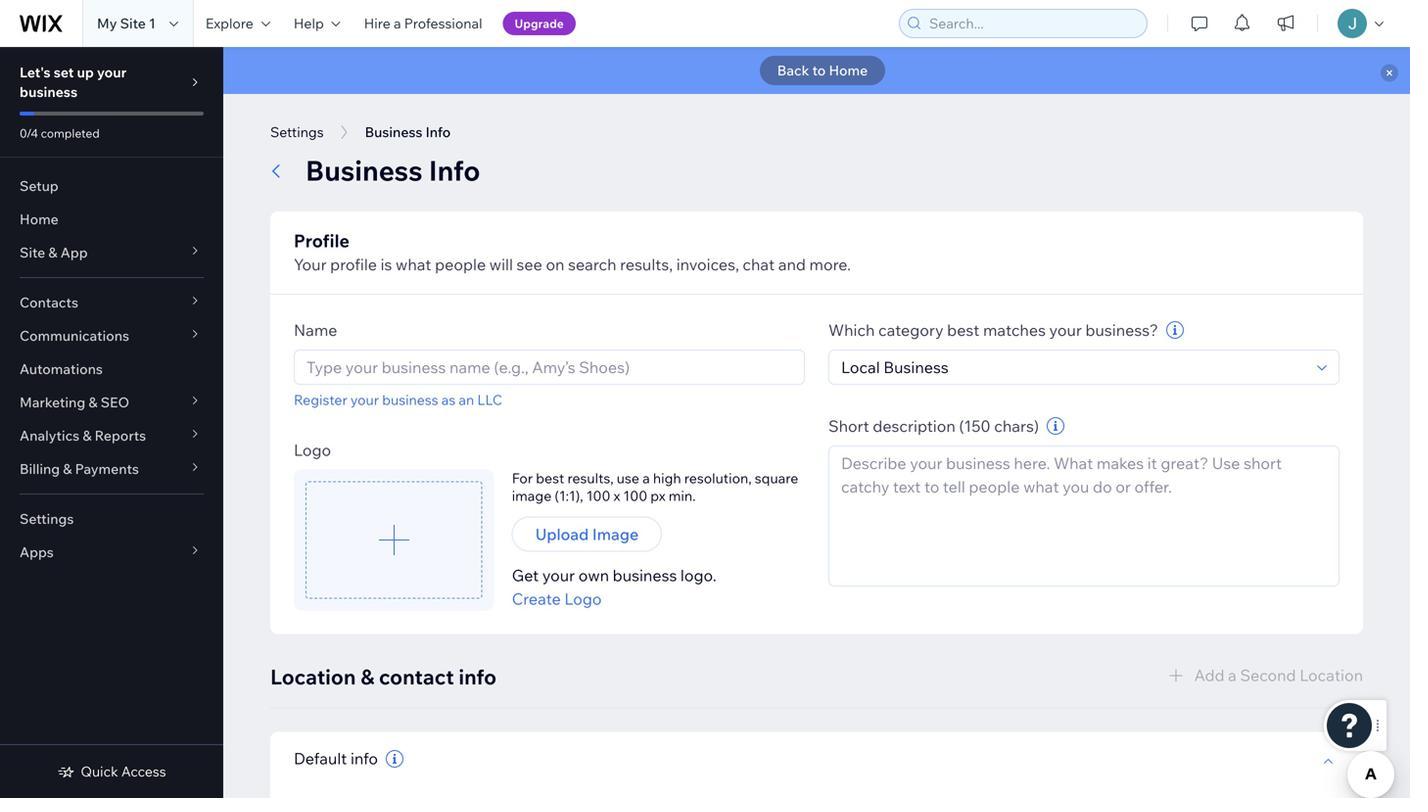 Task type: describe. For each thing, give the bounding box(es) containing it.
contacts button
[[0, 286, 223, 319]]

square
[[755, 470, 799, 487]]

Type your business name (e.g., Amy's Shoes) field
[[301, 351, 798, 384]]

back to home
[[778, 62, 868, 79]]

create logo button
[[512, 587, 602, 611]]

marketing & seo
[[20, 394, 129, 411]]

for
[[512, 470, 533, 487]]

settings button
[[261, 118, 334, 147]]

description
[[873, 416, 956, 436]]

invoices,
[[677, 255, 740, 274]]

1 vertical spatial info
[[429, 153, 481, 188]]

1 vertical spatial business
[[306, 153, 423, 188]]

automations link
[[0, 353, 223, 386]]

resolution,
[[685, 470, 752, 487]]

short description (150 chars)
[[829, 416, 1040, 436]]

upload image
[[536, 525, 639, 544]]

let's set up your business
[[20, 64, 127, 100]]

which
[[829, 320, 875, 340]]

0 vertical spatial logo
[[294, 440, 331, 460]]

contacts
[[20, 294, 78, 311]]

business info inside button
[[365, 123, 451, 141]]

1 100 from the left
[[587, 487, 611, 505]]

upgrade
[[515, 16, 564, 31]]

site & app button
[[0, 236, 223, 269]]

upload image button
[[512, 517, 662, 552]]

and
[[779, 255, 806, 274]]

0 horizontal spatial a
[[394, 15, 401, 32]]

1
[[149, 15, 156, 32]]

logo inside get your own business logo. create logo
[[565, 589, 602, 609]]

own
[[579, 566, 609, 585]]

(1:1),
[[555, 487, 584, 505]]

results, inside for best results, use a high resolution, square image (1:1), 100 x 100 px min.
[[568, 470, 614, 487]]

register your business as an llc link
[[294, 391, 503, 409]]

settings link
[[0, 503, 223, 536]]

default
[[294, 749, 347, 769]]

analytics
[[20, 427, 80, 444]]

professional
[[404, 15, 483, 32]]

1 horizontal spatial best
[[948, 320, 980, 340]]

register
[[294, 391, 348, 409]]

to
[[813, 62, 826, 79]]

& for location
[[361, 664, 375, 690]]

0/4
[[20, 126, 38, 141]]

for best results, use a high resolution, square image (1:1), 100 x 100 px min.
[[512, 470, 799, 505]]

quick access
[[81, 763, 166, 780]]

more.
[[810, 255, 851, 274]]

search
[[568, 255, 617, 274]]

home inside 'button'
[[829, 62, 868, 79]]

profile
[[330, 255, 377, 274]]

results, inside profile your profile is what people will see on search results, invoices, chat and more.
[[620, 255, 673, 274]]

billing & payments button
[[0, 453, 223, 486]]

analytics & reports button
[[0, 419, 223, 453]]

your
[[294, 255, 327, 274]]

which category best matches your business?
[[829, 320, 1159, 340]]

your inside let's set up your business
[[97, 64, 127, 81]]

business inside let's set up your business
[[20, 83, 78, 100]]

image
[[593, 525, 639, 544]]

location
[[270, 664, 356, 690]]

access
[[121, 763, 166, 780]]

what
[[396, 255, 432, 274]]

communications button
[[0, 319, 223, 353]]

px
[[651, 487, 666, 505]]

an
[[459, 391, 474, 409]]

(150
[[959, 416, 991, 436]]

billing & payments
[[20, 460, 139, 478]]

create
[[512, 589, 561, 609]]

register your business as an llc
[[294, 391, 503, 409]]

seo
[[101, 394, 129, 411]]

upload
[[536, 525, 589, 544]]

home inside sidebar element
[[20, 211, 59, 228]]



Task type: vqa. For each thing, say whether or not it's contained in the screenshot.
the right SETTINGS
yes



Task type: locate. For each thing, give the bounding box(es) containing it.
0 vertical spatial business
[[365, 123, 423, 141]]

settings inside sidebar element
[[20, 510, 74, 528]]

best left matches
[[948, 320, 980, 340]]

& inside the marketing & seo popup button
[[88, 394, 98, 411]]

my
[[97, 15, 117, 32]]

1 horizontal spatial 100
[[624, 487, 648, 505]]

0 horizontal spatial home
[[20, 211, 59, 228]]

profile
[[294, 230, 350, 252]]

& for site
[[48, 244, 57, 261]]

business down image at the bottom
[[613, 566, 677, 585]]

0 horizontal spatial results,
[[568, 470, 614, 487]]

back to home button
[[760, 56, 886, 85]]

help button
[[282, 0, 352, 47]]

0 vertical spatial results,
[[620, 255, 673, 274]]

settings
[[270, 123, 324, 141], [20, 510, 74, 528]]

info inside button
[[426, 123, 451, 141]]

home link
[[0, 203, 223, 236]]

1 vertical spatial logo
[[565, 589, 602, 609]]

a right use
[[643, 470, 650, 487]]

0 vertical spatial site
[[120, 15, 146, 32]]

0 vertical spatial settings
[[270, 123, 324, 141]]

0 horizontal spatial site
[[20, 244, 45, 261]]

billing
[[20, 460, 60, 478]]

Describe your business here. What makes it great? Use short catchy text to tell people what you do or offer. text field
[[830, 447, 1339, 586]]

business inside get your own business logo. create logo
[[613, 566, 677, 585]]

& left reports
[[83, 427, 92, 444]]

high
[[653, 470, 682, 487]]

0 horizontal spatial business
[[20, 83, 78, 100]]

name
[[294, 320, 338, 340]]

& left seo
[[88, 394, 98, 411]]

apps button
[[0, 536, 223, 569]]

& inside site & app dropdown button
[[48, 244, 57, 261]]

category
[[879, 320, 944, 340]]

settings for settings link
[[20, 510, 74, 528]]

people
[[435, 255, 486, 274]]

apps
[[20, 544, 54, 561]]

marketing
[[20, 394, 85, 411]]

llc
[[478, 391, 503, 409]]

100 right x
[[624, 487, 648, 505]]

1 horizontal spatial info
[[459, 664, 497, 690]]

business down let's at top left
[[20, 83, 78, 100]]

let's
[[20, 64, 51, 81]]

& for marketing
[[88, 394, 98, 411]]

home right to
[[829, 62, 868, 79]]

location & contact info
[[270, 664, 497, 690]]

set
[[54, 64, 74, 81]]

info right default
[[351, 749, 378, 769]]

0 horizontal spatial settings
[[20, 510, 74, 528]]

info
[[426, 123, 451, 141], [429, 153, 481, 188]]

your
[[97, 64, 127, 81], [1050, 320, 1082, 340], [351, 391, 379, 409], [543, 566, 575, 585]]

0 vertical spatial info
[[459, 664, 497, 690]]

& for billing
[[63, 460, 72, 478]]

&
[[48, 244, 57, 261], [88, 394, 98, 411], [83, 427, 92, 444], [63, 460, 72, 478], [361, 664, 375, 690]]

get your own business logo. create logo
[[512, 566, 717, 609]]

& inside billing & payments dropdown button
[[63, 460, 72, 478]]

0 horizontal spatial 100
[[587, 487, 611, 505]]

& right billing
[[63, 460, 72, 478]]

a
[[394, 15, 401, 32], [643, 470, 650, 487]]

Search... field
[[924, 10, 1141, 37]]

site left 1
[[120, 15, 146, 32]]

1 vertical spatial business
[[382, 391, 439, 409]]

best up the image
[[536, 470, 565, 487]]

0 vertical spatial a
[[394, 15, 401, 32]]

site & app
[[20, 244, 88, 261]]

app
[[61, 244, 88, 261]]

Enter your business or website type field
[[836, 351, 1312, 384]]

settings for settings button
[[270, 123, 324, 141]]

& left the 'contact'
[[361, 664, 375, 690]]

1 vertical spatial a
[[643, 470, 650, 487]]

see
[[517, 255, 543, 274]]

& inside the "analytics & reports" popup button
[[83, 427, 92, 444]]

quick
[[81, 763, 118, 780]]

marketing & seo button
[[0, 386, 223, 419]]

logo
[[294, 440, 331, 460], [565, 589, 602, 609]]

1 horizontal spatial results,
[[620, 255, 673, 274]]

0/4 completed
[[20, 126, 100, 141]]

a inside for best results, use a high resolution, square image (1:1), 100 x 100 px min.
[[643, 470, 650, 487]]

& left app
[[48, 244, 57, 261]]

1 horizontal spatial home
[[829, 62, 868, 79]]

1 horizontal spatial business
[[382, 391, 439, 409]]

site
[[120, 15, 146, 32], [20, 244, 45, 261]]

results, up (1:1), at bottom
[[568, 470, 614, 487]]

payments
[[75, 460, 139, 478]]

completed
[[41, 126, 100, 141]]

1 horizontal spatial settings
[[270, 123, 324, 141]]

upgrade button
[[503, 12, 576, 35]]

hire a professional
[[364, 15, 483, 32]]

0 vertical spatial business
[[20, 83, 78, 100]]

2 100 from the left
[[624, 487, 648, 505]]

logo.
[[681, 566, 717, 585]]

1 vertical spatial results,
[[568, 470, 614, 487]]

business down business info button
[[306, 153, 423, 188]]

home down setup
[[20, 211, 59, 228]]

image
[[512, 487, 552, 505]]

chat
[[743, 255, 775, 274]]

0 horizontal spatial info
[[351, 749, 378, 769]]

1 vertical spatial settings
[[20, 510, 74, 528]]

site left app
[[20, 244, 45, 261]]

help
[[294, 15, 324, 32]]

business info button
[[355, 118, 461, 147]]

0 vertical spatial home
[[829, 62, 868, 79]]

0 horizontal spatial logo
[[294, 440, 331, 460]]

is
[[381, 255, 392, 274]]

business left as
[[382, 391, 439, 409]]

0 horizontal spatial best
[[536, 470, 565, 487]]

results, right search
[[620, 255, 673, 274]]

back to home alert
[[223, 47, 1411, 94]]

2 vertical spatial business
[[613, 566, 677, 585]]

logo down own
[[565, 589, 602, 609]]

1 vertical spatial info
[[351, 749, 378, 769]]

1 vertical spatial best
[[536, 470, 565, 487]]

quick access button
[[57, 763, 166, 781]]

reports
[[95, 427, 146, 444]]

setup link
[[0, 169, 223, 203]]

automations
[[20, 361, 103, 378]]

your inside get your own business logo. create logo
[[543, 566, 575, 585]]

back
[[778, 62, 810, 79]]

profile your profile is what people will see on search results, invoices, chat and more.
[[294, 230, 851, 274]]

contact
[[379, 664, 454, 690]]

settings inside button
[[270, 123, 324, 141]]

your right up
[[97, 64, 127, 81]]

2 horizontal spatial business
[[613, 566, 677, 585]]

setup
[[20, 177, 59, 194]]

business
[[20, 83, 78, 100], [382, 391, 439, 409], [613, 566, 677, 585]]

1 horizontal spatial site
[[120, 15, 146, 32]]

1 vertical spatial business info
[[306, 153, 481, 188]]

analytics & reports
[[20, 427, 146, 444]]

0 vertical spatial best
[[948, 320, 980, 340]]

1 horizontal spatial logo
[[565, 589, 602, 609]]

use
[[617, 470, 640, 487]]

business inside business info button
[[365, 123, 423, 141]]

short
[[829, 416, 870, 436]]

best inside for best results, use a high resolution, square image (1:1), 100 x 100 px min.
[[536, 470, 565, 487]]

home
[[829, 62, 868, 79], [20, 211, 59, 228]]

100
[[587, 487, 611, 505], [624, 487, 648, 505]]

1 vertical spatial home
[[20, 211, 59, 228]]

your up enter your business or website type field
[[1050, 320, 1082, 340]]

your right register
[[351, 391, 379, 409]]

a right hire in the top left of the page
[[394, 15, 401, 32]]

x
[[614, 487, 621, 505]]

logo down register
[[294, 440, 331, 460]]

site inside dropdown button
[[20, 244, 45, 261]]

up
[[77, 64, 94, 81]]

matches
[[984, 320, 1046, 340]]

business
[[365, 123, 423, 141], [306, 153, 423, 188]]

sidebar element
[[0, 47, 223, 798]]

business?
[[1086, 320, 1159, 340]]

hire a professional link
[[352, 0, 494, 47]]

your up 'create logo' button
[[543, 566, 575, 585]]

info right the 'contact'
[[459, 664, 497, 690]]

chars)
[[995, 416, 1040, 436]]

hire
[[364, 15, 391, 32]]

0 vertical spatial business info
[[365, 123, 451, 141]]

min.
[[669, 487, 696, 505]]

on
[[546, 255, 565, 274]]

get
[[512, 566, 539, 585]]

0 vertical spatial info
[[426, 123, 451, 141]]

business right settings button
[[365, 123, 423, 141]]

results,
[[620, 255, 673, 274], [568, 470, 614, 487]]

explore
[[206, 15, 254, 32]]

1 vertical spatial site
[[20, 244, 45, 261]]

will
[[490, 255, 513, 274]]

100 left x
[[587, 487, 611, 505]]

1 horizontal spatial a
[[643, 470, 650, 487]]

my site 1
[[97, 15, 156, 32]]

& for analytics
[[83, 427, 92, 444]]



